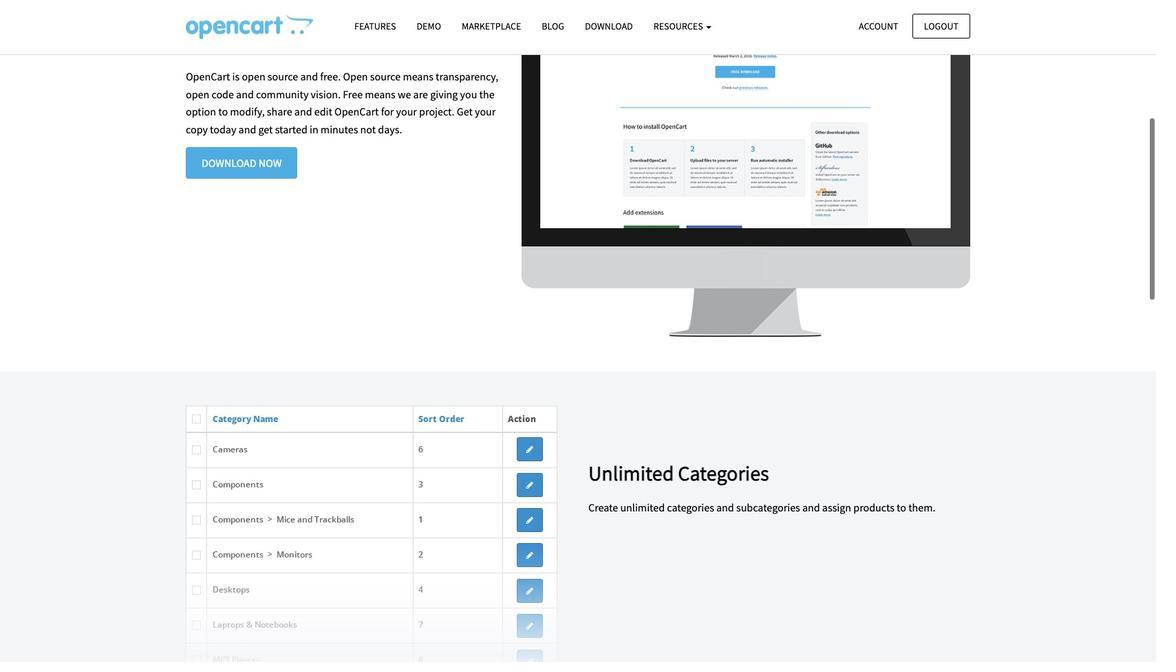 Task type: describe. For each thing, give the bounding box(es) containing it.
free.
[[320, 69, 341, 83]]

we
[[398, 87, 411, 101]]

1 vertical spatial means
[[365, 87, 396, 101]]

demo link
[[406, 14, 451, 39]]

0 vertical spatial open
[[242, 69, 265, 83]]

for
[[381, 105, 394, 118]]

open
[[343, 69, 368, 83]]

categories
[[667, 501, 714, 515]]

free to download and use image
[[521, 0, 970, 337]]

not
[[360, 122, 376, 136]]

started
[[275, 122, 307, 136]]

features
[[354, 20, 396, 32]]

download
[[249, 29, 336, 55]]

demo
[[417, 20, 441, 32]]

use
[[377, 29, 407, 55]]

community
[[256, 87, 309, 101]]

you
[[460, 87, 477, 101]]

marketplace link
[[451, 14, 531, 39]]

download now
[[202, 156, 282, 170]]

create
[[588, 501, 618, 515]]

project.
[[419, 105, 455, 118]]

1 source from the left
[[268, 69, 298, 83]]

subcategories
[[736, 501, 800, 515]]

blog
[[542, 20, 564, 32]]

features link
[[344, 14, 406, 39]]

and up open at the left of the page
[[340, 29, 373, 55]]

edit
[[314, 105, 332, 118]]

copy
[[186, 122, 208, 136]]

unlimited categories
[[588, 460, 769, 487]]

get
[[457, 105, 473, 118]]

and down modify,
[[238, 122, 256, 136]]

free inside opencart is open source and free. open source means transparency, open code and community vision. free means we are giving you the option to modify, share and edit opencart for your project. get your copy today and get started in minutes not days.
[[343, 87, 363, 101]]

opencart - features image
[[186, 14, 313, 39]]

minutes
[[321, 122, 358, 136]]

unlimited
[[588, 460, 674, 487]]

share
[[267, 105, 292, 118]]

to inside opencart is open source and free. open source means transparency, open code and community vision. free means we are giving you the option to modify, share and edit opencart for your project. get your copy today and get started in minutes not days.
[[218, 105, 228, 118]]

and down the categories
[[716, 501, 734, 515]]

download link
[[575, 14, 643, 39]]

0 horizontal spatial free
[[186, 29, 223, 55]]

the
[[479, 87, 495, 101]]

2 source from the left
[[370, 69, 401, 83]]

and left "assign"
[[802, 501, 820, 515]]

unlimited
[[620, 501, 665, 515]]

logout link
[[912, 13, 970, 38]]

opencart is open source and free. open source means transparency, open code and community vision. free means we are giving you the option to modify, share and edit opencart for your project. get your copy today and get started in minutes not days.
[[186, 69, 498, 136]]

resources
[[653, 20, 705, 32]]



Task type: locate. For each thing, give the bounding box(es) containing it.
means
[[403, 69, 433, 83], [365, 87, 396, 101]]

your down we
[[396, 105, 417, 118]]

download inside 'link'
[[585, 20, 633, 32]]

days.
[[378, 122, 402, 136]]

2 your from the left
[[475, 105, 496, 118]]

in
[[310, 122, 318, 136]]

1 horizontal spatial opencart
[[334, 105, 379, 118]]

0 vertical spatial download
[[585, 20, 633, 32]]

transparency,
[[436, 69, 498, 83]]

1 vertical spatial opencart
[[334, 105, 379, 118]]

1 horizontal spatial means
[[403, 69, 433, 83]]

them.
[[908, 501, 935, 515]]

1 horizontal spatial open
[[242, 69, 265, 83]]

get
[[258, 122, 273, 136]]

free down open at the left of the page
[[343, 87, 363, 101]]

0 horizontal spatial means
[[365, 87, 396, 101]]

logout
[[924, 20, 959, 32]]

opencart up not
[[334, 105, 379, 118]]

to up today at the top left
[[218, 105, 228, 118]]

0 horizontal spatial your
[[396, 105, 417, 118]]

and up modify,
[[236, 87, 254, 101]]

products
[[853, 501, 895, 515]]

now
[[259, 156, 282, 170]]

1 vertical spatial open
[[186, 87, 209, 101]]

means up are
[[403, 69, 433, 83]]

download
[[585, 20, 633, 32], [202, 156, 256, 170]]

account
[[859, 20, 898, 32]]

open
[[242, 69, 265, 83], [186, 87, 209, 101]]

download now link
[[186, 147, 297, 179]]

assign
[[822, 501, 851, 515]]

1 horizontal spatial free
[[343, 87, 363, 101]]

create unlimited categories and subcategories and assign products to them.
[[588, 501, 935, 515]]

download for download
[[585, 20, 633, 32]]

and left the free.
[[300, 69, 318, 83]]

source up community on the top of the page
[[268, 69, 298, 83]]

source
[[268, 69, 298, 83], [370, 69, 401, 83]]

unlimited categories image
[[186, 406, 557, 663]]

open right is
[[242, 69, 265, 83]]

download right blog
[[585, 20, 633, 32]]

account link
[[847, 13, 910, 38]]

your down 'the' at left
[[475, 105, 496, 118]]

vision.
[[311, 87, 341, 101]]

0 vertical spatial to
[[227, 29, 245, 55]]

open up option
[[186, 87, 209, 101]]

categories
[[678, 460, 769, 487]]

blog link
[[531, 14, 575, 39]]

today
[[210, 122, 236, 136]]

means up for
[[365, 87, 396, 101]]

2 vertical spatial to
[[897, 501, 906, 515]]

marketplace
[[462, 20, 521, 32]]

free to download and use
[[186, 29, 407, 55]]

your
[[396, 105, 417, 118], [475, 105, 496, 118]]

and left edit
[[294, 105, 312, 118]]

is
[[232, 69, 240, 83]]

0 horizontal spatial open
[[186, 87, 209, 101]]

0 vertical spatial free
[[186, 29, 223, 55]]

option
[[186, 105, 216, 118]]

1 vertical spatial download
[[202, 156, 256, 170]]

and
[[340, 29, 373, 55], [300, 69, 318, 83], [236, 87, 254, 101], [294, 105, 312, 118], [238, 122, 256, 136], [716, 501, 734, 515], [802, 501, 820, 515]]

free up code
[[186, 29, 223, 55]]

0 horizontal spatial opencart
[[186, 69, 230, 83]]

0 horizontal spatial download
[[202, 156, 256, 170]]

free
[[186, 29, 223, 55], [343, 87, 363, 101]]

are
[[413, 87, 428, 101]]

modify,
[[230, 105, 265, 118]]

0 horizontal spatial source
[[268, 69, 298, 83]]

1 your from the left
[[396, 105, 417, 118]]

1 vertical spatial free
[[343, 87, 363, 101]]

to left them.
[[897, 501, 906, 515]]

giving
[[430, 87, 458, 101]]

to
[[227, 29, 245, 55], [218, 105, 228, 118], [897, 501, 906, 515]]

download for download now
[[202, 156, 256, 170]]

1 horizontal spatial source
[[370, 69, 401, 83]]

resources link
[[643, 14, 722, 39]]

code
[[212, 87, 234, 101]]

1 horizontal spatial download
[[585, 20, 633, 32]]

0 vertical spatial opencart
[[186, 69, 230, 83]]

to up is
[[227, 29, 245, 55]]

1 horizontal spatial your
[[475, 105, 496, 118]]

0 vertical spatial means
[[403, 69, 433, 83]]

source up we
[[370, 69, 401, 83]]

download down today at the top left
[[202, 156, 256, 170]]

opencart
[[186, 69, 230, 83], [334, 105, 379, 118]]

opencart up code
[[186, 69, 230, 83]]

1 vertical spatial to
[[218, 105, 228, 118]]



Task type: vqa. For each thing, say whether or not it's contained in the screenshot.
topmost means
yes



